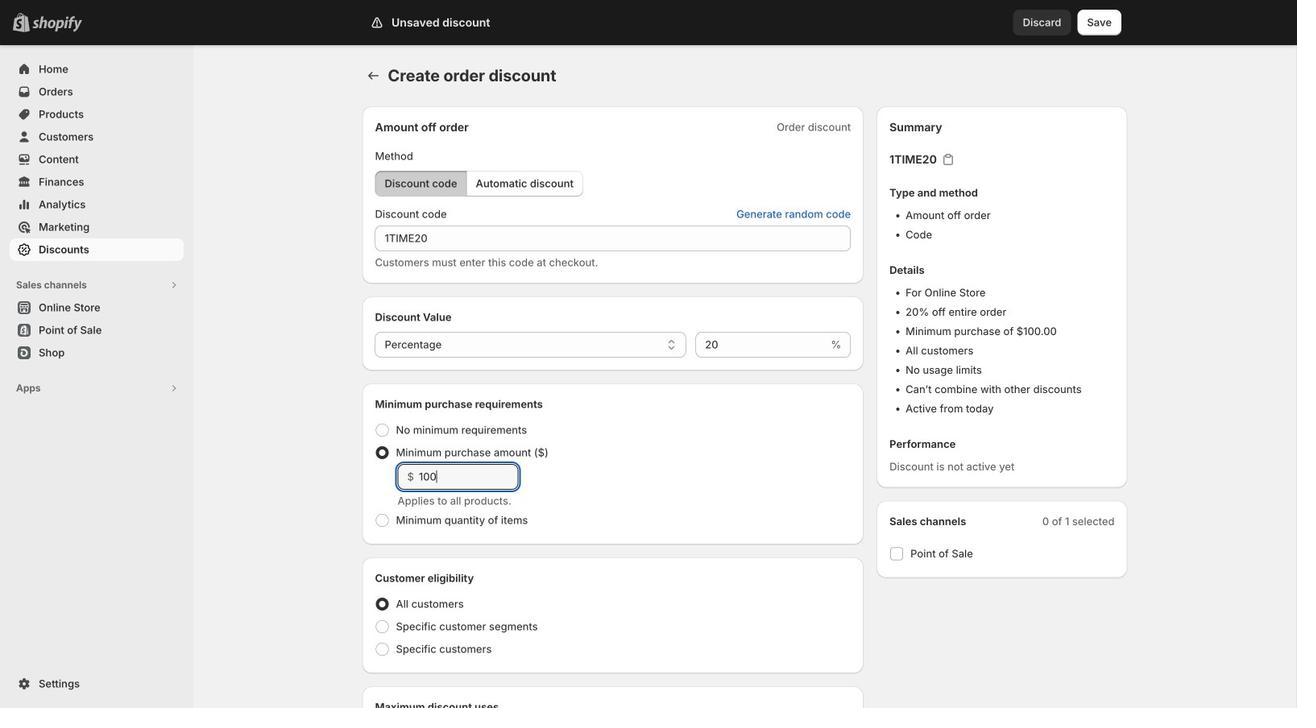 Task type: vqa. For each thing, say whether or not it's contained in the screenshot.
launch your online store button
no



Task type: locate. For each thing, give the bounding box(es) containing it.
0.00 text field
[[419, 464, 519, 490]]

None text field
[[696, 332, 828, 358]]

None text field
[[375, 226, 851, 252]]



Task type: describe. For each thing, give the bounding box(es) containing it.
shopify image
[[32, 16, 82, 32]]



